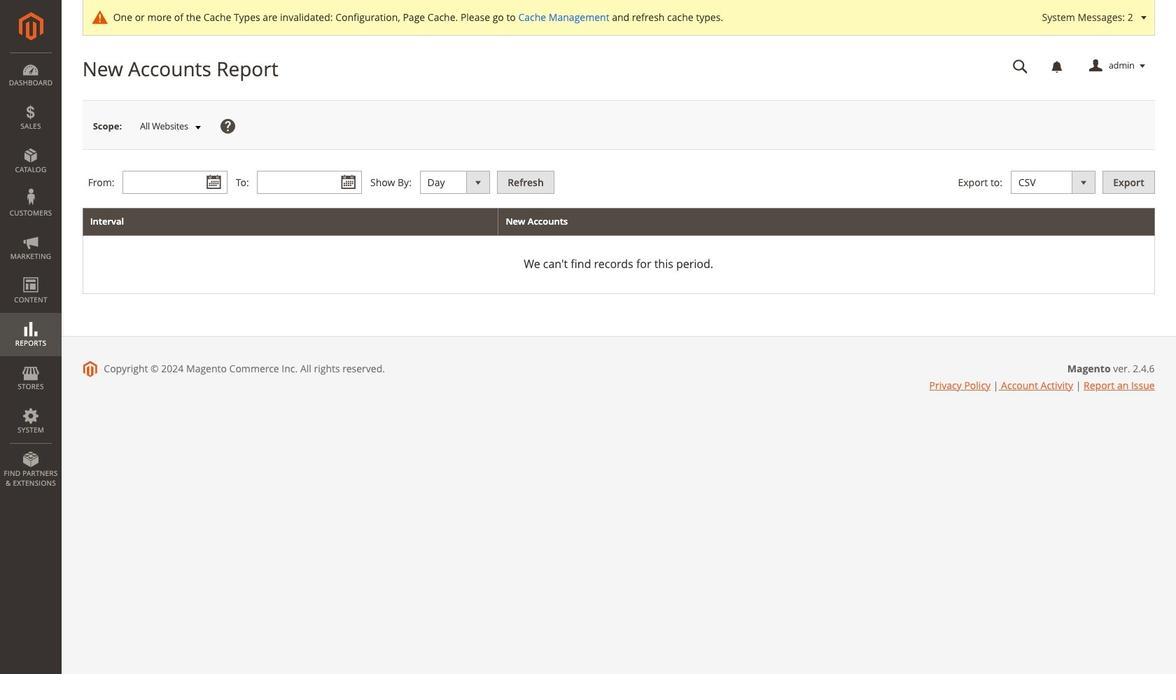 Task type: locate. For each thing, give the bounding box(es) containing it.
menu bar
[[0, 53, 62, 495]]

None text field
[[123, 171, 228, 194], [257, 171, 362, 194], [123, 171, 228, 194], [257, 171, 362, 194]]



Task type: describe. For each thing, give the bounding box(es) containing it.
magento admin panel image
[[19, 12, 43, 41]]



